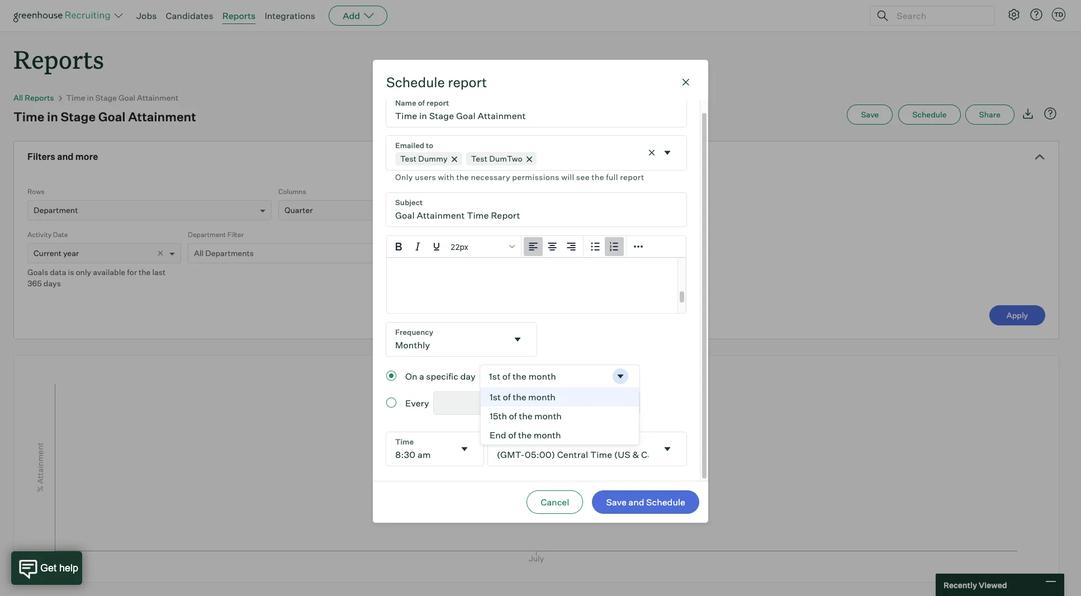 Task type: describe. For each thing, give the bounding box(es) containing it.
time in stage goal attainment link
[[66, 93, 179, 102]]

is
[[68, 267, 74, 277]]

the up "15th of the month"
[[513, 391, 527, 403]]

1st of the month option
[[481, 387, 639, 406]]

save and schedule
[[607, 497, 686, 508]]

and for filters
[[57, 151, 74, 162]]

15th
[[490, 410, 507, 422]]

all reports link
[[13, 93, 54, 102]]

all reports
[[13, 93, 54, 102]]

cancel
[[541, 497, 570, 508]]

1 toolbar from the left
[[522, 236, 584, 258]]

year
[[63, 248, 79, 258]]

the right with
[[457, 172, 469, 182]]

current year
[[34, 248, 79, 258]]

the left full
[[592, 172, 605, 182]]

save for save and schedule
[[607, 497, 627, 508]]

quarter option
[[285, 205, 313, 215]]

jobs
[[136, 10, 157, 21]]

xychart image
[[27, 356, 1046, 580]]

specific
[[426, 371, 459, 382]]

month for 15th of the month
[[535, 410, 562, 422]]

none field "clear selection"
[[387, 136, 687, 184]]

with
[[438, 172, 455, 182]]

activity date
[[27, 231, 68, 239]]

0 vertical spatial in
[[87, 93, 94, 102]]

22px button
[[446, 237, 519, 256]]

greenhouse recruiting image
[[13, 9, 114, 22]]

on a specific day
[[406, 371, 476, 382]]

1 vertical spatial time in stage goal attainment
[[13, 109, 196, 124]]

0 vertical spatial goal
[[119, 93, 135, 102]]

none field on a specific day
[[480, 365, 640, 387]]

quarter
[[285, 205, 313, 215]]

end of the month option
[[481, 425, 639, 444]]

td button
[[1053, 8, 1066, 21]]

test for test dumtwo
[[471, 154, 488, 163]]

filters and more
[[27, 151, 98, 162]]

date
[[53, 231, 68, 239]]

1st
[[490, 391, 501, 403]]

necessary
[[471, 172, 511, 182]]

users
[[415, 172, 436, 182]]

candidates link
[[166, 10, 213, 21]]

schedule report
[[387, 74, 487, 90]]

0 vertical spatial time in stage goal attainment
[[66, 93, 179, 102]]

end
[[490, 429, 507, 441]]

apply button
[[990, 306, 1046, 326]]

more
[[75, 151, 98, 162]]

1 vertical spatial stage
[[61, 109, 96, 124]]

test dumtwo
[[471, 154, 523, 163]]

of for 1st
[[503, 391, 511, 403]]

the up end of the month
[[519, 410, 533, 422]]

permissions
[[513, 172, 560, 182]]

every
[[406, 397, 429, 409]]

2 vertical spatial toggle flyout image
[[459, 443, 470, 455]]

on
[[406, 371, 418, 382]]

1 vertical spatial reports
[[13, 43, 104, 76]]

month for 1st of the month
[[529, 391, 556, 403]]

clear selection image
[[647, 147, 658, 158]]

1 vertical spatial time
[[13, 109, 44, 124]]

all for all departments
[[194, 248, 204, 258]]

goals
[[27, 267, 48, 277]]

download image
[[1022, 107, 1035, 120]]

apply
[[1007, 311, 1029, 320]]

day
[[461, 371, 476, 382]]

1 horizontal spatial toggle flyout image
[[512, 334, 523, 345]]

365
[[27, 279, 42, 288]]

current year option
[[34, 248, 79, 258]]

the down "15th of the month"
[[519, 429, 532, 441]]

save button
[[848, 105, 894, 125]]

1 horizontal spatial toggle flyout image
[[662, 443, 674, 455]]

Search text field
[[894, 8, 985, 24]]

department filter
[[188, 231, 244, 239]]

add
[[343, 10, 360, 21]]

toggle flyout image inside on a specific day "field"
[[615, 371, 627, 382]]

only users with the necessary permissions will see the full report
[[395, 172, 645, 182]]

only
[[395, 172, 413, 182]]



Task type: vqa. For each thing, say whether or not it's contained in the screenshot.
to to the middle
no



Task type: locate. For each thing, give the bounding box(es) containing it.
add button
[[329, 6, 388, 26]]

0 vertical spatial of
[[503, 391, 511, 403]]

0 horizontal spatial report
[[448, 74, 487, 90]]

time
[[66, 93, 85, 102], [13, 109, 44, 124]]

attainment
[[137, 93, 179, 102], [128, 109, 196, 124]]

report
[[448, 74, 487, 90], [621, 172, 645, 182]]

columns
[[279, 187, 306, 196]]

1 horizontal spatial in
[[87, 93, 94, 102]]

time down all reports link
[[13, 109, 44, 124]]

integrations
[[265, 10, 316, 21]]

15th of the month option
[[481, 406, 639, 425]]

jobs link
[[136, 10, 157, 21]]

in
[[87, 93, 94, 102], [47, 109, 58, 124]]

0 vertical spatial toggle flyout image
[[615, 371, 627, 382]]

None field
[[387, 136, 687, 184], [387, 322, 537, 356], [480, 365, 640, 387], [434, 392, 529, 414], [387, 432, 484, 466], [488, 432, 687, 466], [387, 322, 537, 356], [434, 392, 529, 414], [387, 432, 484, 466], [488, 432, 687, 466]]

see
[[577, 172, 590, 182]]

of for end
[[509, 429, 517, 441]]

department
[[34, 205, 78, 215], [188, 231, 226, 239]]

activity
[[27, 231, 52, 239]]

2 vertical spatial month
[[534, 429, 561, 441]]

of right 1st
[[503, 391, 511, 403]]

1 vertical spatial department
[[188, 231, 226, 239]]

a
[[420, 371, 425, 382]]

1 horizontal spatial report
[[621, 172, 645, 182]]

share
[[980, 110, 1001, 119]]

test
[[401, 154, 417, 163], [471, 154, 488, 163]]

month down on a specific day text field
[[529, 391, 556, 403]]

dumtwo
[[490, 154, 523, 163]]

data
[[50, 267, 66, 277]]

0 vertical spatial all
[[13, 93, 23, 102]]

department up date
[[34, 205, 78, 215]]

available
[[93, 267, 125, 277]]

cancel button
[[527, 491, 584, 514]]

1 horizontal spatial schedule
[[647, 497, 686, 508]]

and for save
[[629, 497, 645, 508]]

of right 15th
[[509, 410, 517, 422]]

the
[[457, 172, 469, 182], [592, 172, 605, 182], [139, 267, 151, 277], [513, 391, 527, 403], [519, 410, 533, 422], [519, 429, 532, 441]]

None text field
[[387, 93, 687, 127], [488, 432, 658, 466], [387, 93, 687, 127], [488, 432, 658, 466]]

dummy
[[419, 154, 448, 163]]

month for end of the month
[[534, 429, 561, 441]]

the right for at the top left of page
[[139, 267, 151, 277]]

all
[[13, 93, 23, 102], [194, 248, 204, 258]]

1 horizontal spatial all
[[194, 248, 204, 258]]

2 vertical spatial of
[[509, 429, 517, 441]]

end of the month
[[490, 429, 561, 441]]

schedule inside schedule button
[[913, 110, 947, 119]]

department for department
[[34, 205, 78, 215]]

toggle flyout image
[[662, 147, 674, 158], [512, 334, 523, 345], [459, 443, 470, 455]]

1 vertical spatial toggle flyout image
[[662, 443, 674, 455]]

2 horizontal spatial schedule
[[913, 110, 947, 119]]

1 vertical spatial goal
[[98, 109, 126, 124]]

0 vertical spatial attainment
[[137, 93, 179, 102]]

toolbar
[[522, 236, 584, 258], [584, 236, 627, 258]]

2 toolbar from the left
[[584, 236, 627, 258]]

15th of the month
[[490, 410, 562, 422]]

0 horizontal spatial and
[[57, 151, 74, 162]]

recently
[[944, 580, 978, 590]]

2 vertical spatial reports
[[25, 93, 54, 102]]

1 vertical spatial save
[[607, 497, 627, 508]]

save and schedule button
[[593, 491, 700, 514]]

candidates
[[166, 10, 213, 21]]

departments
[[205, 248, 254, 258]]

2 vertical spatial schedule
[[647, 497, 686, 508]]

1 vertical spatial schedule
[[913, 110, 947, 119]]

recently viewed
[[944, 580, 1008, 590]]

0 horizontal spatial all
[[13, 93, 23, 102]]

2 horizontal spatial toggle flyout image
[[662, 147, 674, 158]]

of for 15th
[[509, 410, 517, 422]]

days
[[44, 279, 61, 288]]

for
[[127, 267, 137, 277]]

reports link
[[222, 10, 256, 21]]

goals data is only available for the last 365 days
[[27, 267, 166, 288]]

will
[[562, 172, 575, 182]]

goal
[[119, 93, 135, 102], [98, 109, 126, 124]]

share button
[[966, 105, 1015, 125]]

stage
[[95, 93, 117, 102], [61, 109, 96, 124]]

1st of the month
[[490, 391, 556, 403]]

filter
[[227, 231, 244, 239]]

0 vertical spatial toggle flyout image
[[662, 147, 674, 158]]

only
[[76, 267, 91, 277]]

1 horizontal spatial test
[[471, 154, 488, 163]]

None text field
[[387, 193, 687, 226], [387, 322, 508, 356], [434, 392, 520, 414], [387, 432, 455, 466], [387, 193, 687, 226], [387, 322, 508, 356], [434, 392, 520, 414], [387, 432, 455, 466]]

1 vertical spatial of
[[509, 410, 517, 422]]

schedule inside save and schedule button
[[647, 497, 686, 508]]

0 vertical spatial department
[[34, 205, 78, 215]]

1 vertical spatial report
[[621, 172, 645, 182]]

viewed
[[979, 580, 1008, 590]]

full
[[607, 172, 619, 182]]

department option
[[34, 205, 78, 215]]

22px group
[[387, 236, 686, 258]]

schedule button
[[899, 105, 961, 125]]

save inside button
[[862, 110, 880, 119]]

0 vertical spatial report
[[448, 74, 487, 90]]

department for department filter
[[188, 231, 226, 239]]

reports
[[222, 10, 256, 21], [13, 43, 104, 76], [25, 93, 54, 102]]

test for test dummy
[[401, 154, 417, 163]]

0 vertical spatial and
[[57, 151, 74, 162]]

0 vertical spatial stage
[[95, 93, 117, 102]]

filters
[[27, 151, 55, 162]]

month down 15th of the month option
[[534, 429, 561, 441]]

all for all reports
[[13, 93, 23, 102]]

last
[[152, 267, 166, 277]]

the inside goals data is only available for the last 365 days
[[139, 267, 151, 277]]

test up necessary
[[471, 154, 488, 163]]

1 horizontal spatial save
[[862, 110, 880, 119]]

of
[[503, 391, 511, 403], [509, 410, 517, 422], [509, 429, 517, 441]]

all departments
[[194, 248, 254, 258]]

month
[[529, 391, 556, 403], [535, 410, 562, 422], [534, 429, 561, 441]]

close modal icon image
[[680, 75, 693, 89]]

0 vertical spatial time
[[66, 93, 85, 102]]

current
[[34, 248, 62, 258]]

faq image
[[1044, 107, 1058, 120]]

toggle flyout image inside "clear selection" "field"
[[662, 147, 674, 158]]

22px
[[451, 242, 469, 251]]

0 horizontal spatial toggle flyout image
[[459, 443, 470, 455]]

×
[[157, 247, 164, 259]]

td button
[[1051, 6, 1068, 23]]

0 horizontal spatial time
[[13, 109, 44, 124]]

1 horizontal spatial and
[[629, 497, 645, 508]]

0 vertical spatial schedule
[[387, 74, 445, 90]]

test up "only"
[[401, 154, 417, 163]]

0 horizontal spatial in
[[47, 109, 58, 124]]

and
[[57, 151, 74, 162], [629, 497, 645, 508]]

1 vertical spatial attainment
[[128, 109, 196, 124]]

save
[[862, 110, 880, 119], [607, 497, 627, 508]]

none field containing test dummy
[[387, 136, 687, 184]]

2 test from the left
[[471, 154, 488, 163]]

1 vertical spatial month
[[535, 410, 562, 422]]

0 horizontal spatial toggle flyout image
[[615, 371, 627, 382]]

0 horizontal spatial schedule
[[387, 74, 445, 90]]

0 vertical spatial month
[[529, 391, 556, 403]]

list box containing 1st of the month
[[481, 387, 640, 445]]

22px toolbar
[[387, 236, 522, 258]]

0 horizontal spatial department
[[34, 205, 78, 215]]

1 vertical spatial toggle flyout image
[[512, 334, 523, 345]]

1 vertical spatial in
[[47, 109, 58, 124]]

rows
[[27, 187, 45, 196]]

test dummy
[[401, 154, 448, 163]]

0 horizontal spatial test
[[401, 154, 417, 163]]

department up all departments
[[188, 231, 226, 239]]

schedule
[[387, 74, 445, 90], [913, 110, 947, 119], [647, 497, 686, 508]]

time right all reports link
[[66, 93, 85, 102]]

0 vertical spatial save
[[862, 110, 880, 119]]

integrations link
[[265, 10, 316, 21]]

save inside button
[[607, 497, 627, 508]]

save and schedule this report to revisit it! element
[[848, 105, 899, 125]]

0 horizontal spatial save
[[607, 497, 627, 508]]

0 vertical spatial reports
[[222, 10, 256, 21]]

1 horizontal spatial time
[[66, 93, 85, 102]]

1 vertical spatial and
[[629, 497, 645, 508]]

td
[[1055, 11, 1064, 18]]

schedule for schedule
[[913, 110, 947, 119]]

list box
[[481, 387, 640, 445]]

On a specific day text field
[[480, 365, 611, 387]]

report inside "clear selection" "field"
[[621, 172, 645, 182]]

toggle flyout image
[[615, 371, 627, 382], [662, 443, 674, 455]]

of right 'end'
[[509, 429, 517, 441]]

configure image
[[1008, 8, 1021, 21]]

and inside button
[[629, 497, 645, 508]]

time in stage goal attainment
[[66, 93, 179, 102], [13, 109, 196, 124]]

1 horizontal spatial department
[[188, 231, 226, 239]]

1 test from the left
[[401, 154, 417, 163]]

1 vertical spatial all
[[194, 248, 204, 258]]

schedule for schedule report
[[387, 74, 445, 90]]

month up end of the month option
[[535, 410, 562, 422]]

save for save
[[862, 110, 880, 119]]



